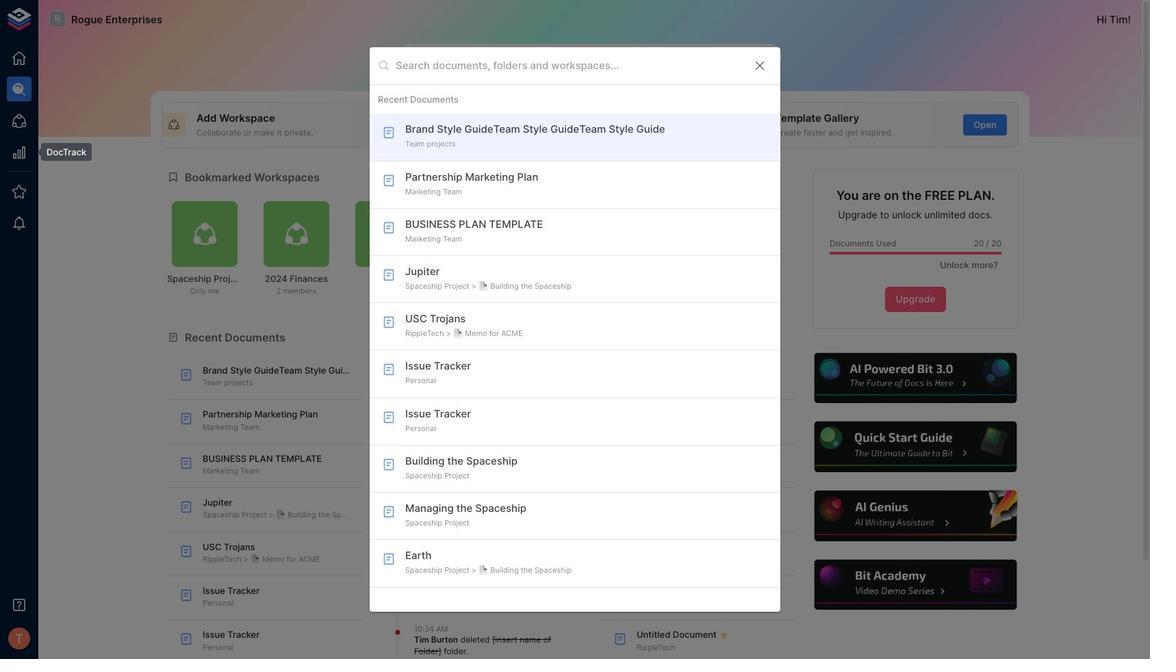 Task type: vqa. For each thing, say whether or not it's contained in the screenshot.
help image
yes



Task type: locate. For each thing, give the bounding box(es) containing it.
dialog
[[370, 47, 781, 612]]

2 help image from the top
[[813, 420, 1019, 474]]

help image
[[813, 351, 1019, 405], [813, 420, 1019, 474], [813, 489, 1019, 543], [813, 558, 1019, 612]]

4 help image from the top
[[813, 558, 1019, 612]]

tooltip
[[31, 143, 92, 161]]

3 help image from the top
[[813, 489, 1019, 543]]



Task type: describe. For each thing, give the bounding box(es) containing it.
1 help image from the top
[[813, 351, 1019, 405]]

Search documents, folders and workspaces... text field
[[396, 55, 742, 76]]



